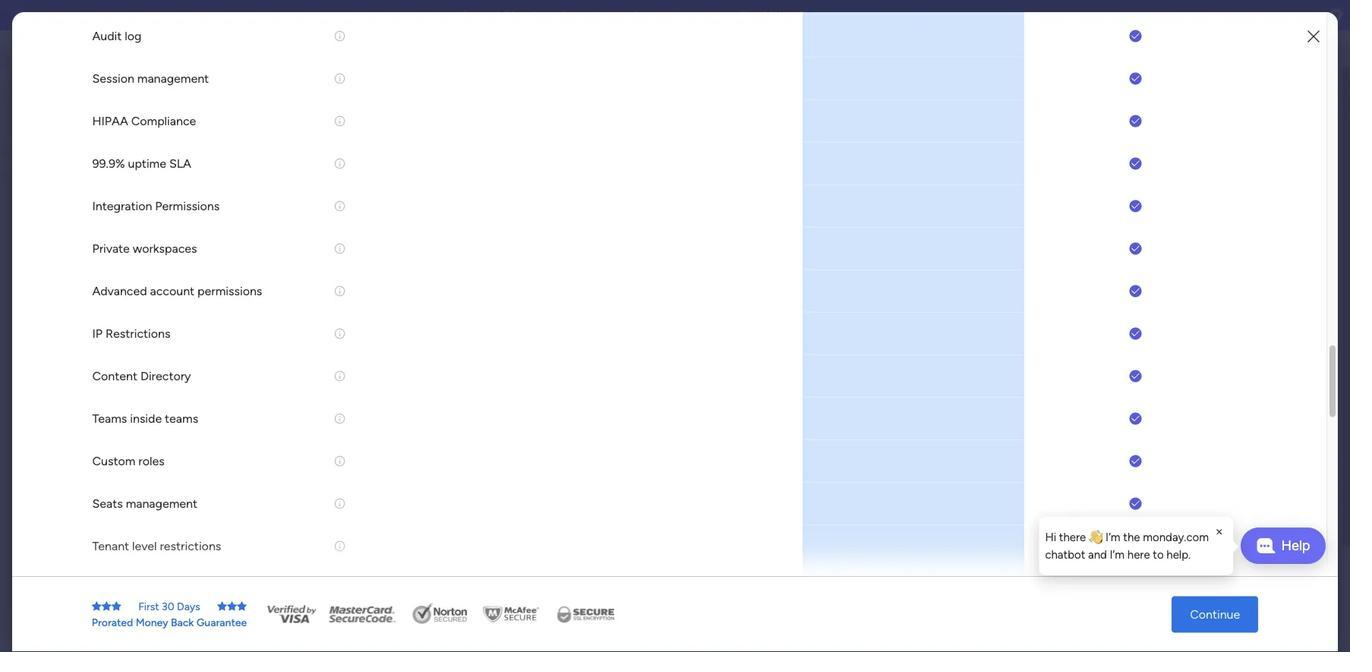 Task type: describe. For each thing, give the bounding box(es) containing it.
work management > main workspace
[[288, 333, 465, 346]]

0 vertical spatial complete
[[1108, 147, 1168, 163]]

monday.com inside getting started learn how monday.com works
[[1197, 639, 1258, 652]]

register now →
[[800, 8, 881, 22]]

close my workspaces image
[[250, 601, 268, 619]]

upload your photo link
[[1123, 189, 1313, 206]]

private board image
[[16, 244, 30, 259]]

your left pro
[[539, 118, 589, 150]]

workspaces for my workspaces
[[294, 601, 369, 618]]

here
[[1128, 548, 1150, 562]]

continue button
[[1172, 597, 1259, 633]]

level
[[132, 540, 157, 554]]

advanced
[[92, 285, 147, 299]]

no thanks button
[[894, 515, 955, 539]]

notifications
[[1205, 210, 1272, 224]]

chatbot
[[1046, 548, 1086, 562]]

teams inside teams
[[92, 412, 198, 427]]

ip
[[92, 327, 103, 342]]

get
[[1129, 578, 1147, 592]]

permissions
[[155, 199, 220, 214]]

learn inside getting started learn how monday.com works
[[1145, 639, 1171, 652]]

→
[[870, 8, 881, 22]]

at
[[491, 8, 502, 22]]

&
[[1118, 578, 1126, 592]]

2 star image from the left
[[102, 602, 111, 612]]

invite inside setup account upload your photo enable desktop notifications invite team members complete profile
[[1123, 230, 1151, 243]]

workspaces for private workspaces
[[133, 242, 197, 256]]

money
[[136, 616, 168, 629]]

setup account link
[[1123, 170, 1313, 187]]

days
[[177, 600, 200, 613]]

complete inside setup account upload your photo enable desktop notifications invite team members complete profile
[[1123, 249, 1173, 263]]

✨
[[546, 8, 557, 22]]

no
[[900, 521, 915, 534]]

seats management
[[92, 497, 197, 512]]

monday.com inside the hi there 👋,  i'm the monday.com chatbot and i'm here to help.
[[1143, 531, 1209, 545]]

has
[[686, 118, 728, 150]]

1 image
[[1129, 31, 1142, 48]]

audit log
[[92, 29, 142, 44]]

teams
[[92, 412, 127, 427]]

monday
[[68, 40, 120, 57]]

chat bot icon image
[[1257, 539, 1276, 554]]

good afternoon, kendall! give feedback
[[232, 81, 1188, 102]]

restrictions
[[106, 327, 171, 342]]

there
[[1060, 531, 1086, 545]]

workspace image
[[14, 150, 30, 167]]

ssl encrypted image
[[548, 604, 624, 626]]

4 star image from the left
[[237, 602, 247, 612]]

hi there 👋,  i'm the monday.com chatbot and i'm here to help.
[[1046, 531, 1209, 562]]

first
[[138, 600, 159, 613]]

invite inside invite button
[[979, 521, 1005, 534]]

m
[[18, 152, 27, 165]]

advanced account permissions
[[92, 285, 262, 299]]

no thanks
[[900, 521, 949, 534]]

invite members image
[[1151, 41, 1166, 56]]

dialog containing hi there 👋,  i'm the monday.com
[[1039, 517, 1234, 576]]

1 vertical spatial i'm
[[1110, 548, 1125, 562]]

session
[[92, 72, 134, 86]]

home image
[[14, 81, 29, 96]]

complete your profile
[[1108, 147, 1243, 163]]

1 star image from the left
[[92, 602, 102, 612]]

how
[[1174, 639, 1194, 652]]

0 horizontal spatial help
[[1234, 614, 1262, 629]]

private
[[92, 242, 130, 256]]

hipaa
[[92, 114, 128, 129]]

screens
[[698, 8, 737, 22]]

0 vertical spatial help button
[[1241, 528, 1326, 564]]

feedback
[[1141, 88, 1188, 102]]

complete profile link
[[1123, 247, 1313, 265]]

explore templates
[[1150, 529, 1248, 543]]

trial
[[638, 118, 680, 150]]

visited
[[330, 155, 373, 171]]

teams
[[165, 412, 198, 427]]

explore templates button
[[1094, 521, 1303, 551]]

your pro trial has ended,
[[539, 118, 811, 150]]

conference
[[615, 8, 674, 22]]

workflow
[[1156, 477, 1206, 492]]

roy mann
[[325, 443, 376, 457]]

minutes
[[1221, 477, 1265, 492]]

mcafee secure image
[[481, 604, 542, 626]]

elevate
[[504, 8, 543, 22]]

select product image
[[14, 41, 29, 56]]

online
[[582, 8, 612, 22]]

99.9%
[[92, 157, 125, 171]]

invite button
[[973, 515, 1012, 539]]

3 star image from the left
[[111, 602, 121, 612]]

getting
[[1145, 622, 1182, 635]]

thanks
[[917, 521, 949, 534]]

👋,
[[1089, 531, 1103, 545]]

uptime
[[128, 157, 166, 171]]

button padding image
[[1307, 29, 1322, 44]]

custom
[[92, 455, 135, 469]]

register now → link
[[800, 8, 881, 22]]

join
[[451, 8, 474, 22]]

permissions
[[198, 285, 262, 299]]

2 star image from the left
[[227, 602, 237, 612]]

with
[[1268, 477, 1292, 492]]

dec
[[740, 8, 760, 22]]

made
[[1129, 495, 1160, 510]]



Task type: vqa. For each thing, say whether or not it's contained in the screenshot.
Import
no



Task type: locate. For each thing, give the bounding box(es) containing it.
your up account
[[1172, 147, 1200, 163]]

session management
[[92, 72, 209, 86]]

boost your workflow in minutes with ready-made templates
[[1094, 477, 1292, 510]]

management up session management
[[153, 40, 236, 57]]

30
[[162, 600, 174, 613]]

0 vertical spatial invite
[[1123, 230, 1151, 243]]

0 vertical spatial templates
[[1163, 495, 1217, 510]]

1 horizontal spatial invite
[[1123, 230, 1151, 243]]

started
[[1185, 622, 1220, 635]]

0 vertical spatial work
[[123, 40, 150, 57]]

help right 'chat bot icon'
[[1282, 538, 1311, 554]]

setup
[[1123, 172, 1153, 185]]

workspaces
[[133, 242, 197, 256], [294, 601, 369, 618]]

templates down workflow
[[1163, 495, 1217, 510]]

i'm right "👋,"
[[1106, 531, 1121, 545]]

help button
[[1241, 528, 1326, 564], [1222, 609, 1275, 634]]

ended,
[[734, 118, 811, 150]]

ip restrictions
[[92, 327, 171, 342]]

invite team members link
[[1123, 228, 1313, 245]]

0 vertical spatial help
[[1282, 538, 1311, 554]]

1 vertical spatial learn
[[1145, 639, 1171, 652]]

restrictions
[[160, 540, 221, 554]]

workspaces up the account
[[133, 242, 197, 256]]

complete down team
[[1123, 249, 1173, 263]]

1 horizontal spatial workspace
[[414, 333, 465, 346]]

management for session management
[[137, 72, 209, 86]]

enable desktop notifications link
[[1123, 209, 1313, 226]]

profile inside setup account upload your photo enable desktop notifications invite team members complete profile
[[1176, 249, 1209, 263]]

works
[[1261, 639, 1289, 652]]

monday work management
[[68, 40, 236, 57]]

hipaa compliance
[[92, 114, 196, 129]]

content
[[92, 370, 137, 384]]

desktop
[[1160, 210, 1202, 224]]

main right workspace image
[[35, 151, 62, 166]]

your
[[539, 118, 589, 150], [1172, 147, 1200, 163], [1162, 191, 1185, 205]]

0 horizontal spatial learn
[[1085, 578, 1115, 592]]

templates inside boost your workflow in minutes with ready-made templates
[[1163, 495, 1217, 510]]

private workspaces
[[92, 242, 197, 256]]

0 vertical spatial main
[[35, 151, 62, 166]]

workspace down hipaa
[[65, 151, 125, 166]]

my work image
[[14, 107, 27, 121]]

inside
[[130, 412, 162, 427]]

workspace image
[[275, 646, 311, 653]]

account
[[150, 285, 195, 299]]

the
[[1124, 531, 1141, 545]]

recently
[[271, 155, 327, 171]]

14th
[[763, 8, 786, 22]]

management down monday work management
[[137, 72, 209, 86]]

1 vertical spatial work
[[288, 333, 311, 346]]

1 vertical spatial monday.com
[[1197, 639, 1258, 652]]

i'm right and
[[1110, 548, 1125, 562]]

1 vertical spatial workspace
[[414, 333, 465, 346]]

kendall parks image
[[1308, 36, 1332, 61]]

quick search results list box
[[250, 172, 1048, 374]]

0 horizontal spatial work
[[123, 40, 150, 57]]

setup account upload your photo enable desktop notifications invite team members complete profile
[[1123, 172, 1272, 263]]

workspace inside workspace selection element
[[65, 151, 125, 166]]

your
[[1129, 477, 1153, 492]]

0 horizontal spatial workspace
[[65, 151, 125, 166]]

main
[[35, 151, 62, 166], [388, 333, 411, 346]]

dialog
[[1039, 517, 1234, 576]]

workspace selection element
[[14, 149, 127, 169]]

0 horizontal spatial workspaces
[[133, 242, 197, 256]]

monday.com down "started"
[[1197, 639, 1258, 652]]

management up the tenant level restrictions
[[126, 497, 197, 512]]

guarantee
[[197, 616, 247, 629]]

register
[[800, 8, 842, 22]]

norton secured image
[[406, 604, 475, 626]]

integration permissions
[[92, 199, 220, 214]]

complete
[[1108, 147, 1168, 163], [1123, 249, 1173, 263]]

templates left 'chat bot icon'
[[1193, 529, 1248, 543]]

verified by visa image
[[265, 604, 318, 626]]

prorated
[[92, 616, 133, 629]]

tenant
[[92, 540, 129, 554]]

work management > main workspace link
[[262, 185, 510, 355]]

integration
[[92, 199, 152, 214]]

workspace right >
[[414, 333, 465, 346]]

1 horizontal spatial learn
[[1145, 639, 1171, 652]]

0 vertical spatial profile
[[1203, 147, 1243, 163]]

learn left &
[[1085, 578, 1115, 592]]

templates
[[1163, 495, 1217, 510], [1193, 529, 1248, 543]]

star image
[[92, 602, 102, 612], [102, 602, 111, 612], [111, 602, 121, 612], [237, 602, 247, 612]]

1 horizontal spatial main
[[388, 333, 411, 346]]

workspaces right "my"
[[294, 601, 369, 618]]

getting started element
[[1085, 606, 1313, 653]]

learn down getting
[[1145, 639, 1171, 652]]

afternoon,
[[261, 81, 310, 93]]

1 vertical spatial complete
[[1123, 249, 1173, 263]]

getting started learn how monday.com works
[[1145, 622, 1289, 652]]

0 vertical spatial monday.com
[[1143, 531, 1209, 545]]

management for work management > main workspace
[[314, 333, 376, 346]]

1 vertical spatial workspaces
[[294, 601, 369, 618]]

ready-
[[1094, 495, 1129, 510]]

99.9% uptime sla
[[92, 157, 191, 171]]

1 vertical spatial help
[[1234, 614, 1262, 629]]

workspace
[[65, 151, 125, 166], [414, 333, 465, 346]]

help button up works
[[1222, 609, 1275, 634]]

account
[[1156, 172, 1200, 185]]

my workspaces
[[271, 601, 369, 618]]

roy
[[325, 443, 345, 457]]

invite
[[1123, 230, 1151, 243], [979, 521, 1005, 534]]

profile up setup account 'link'
[[1203, 147, 1243, 163]]

0 horizontal spatial main
[[35, 151, 62, 166]]

help button down with
[[1241, 528, 1326, 564]]

invite right "thanks"
[[979, 521, 1005, 534]]

inbox image
[[1117, 41, 1133, 56]]

1 horizontal spatial help
[[1282, 538, 1311, 554]]

workspace inside work management > main workspace link
[[414, 333, 465, 346]]

audit
[[92, 29, 122, 44]]

my
[[271, 601, 291, 618]]

option
[[0, 212, 194, 215]]

invite down enable
[[1123, 230, 1151, 243]]

continue
[[1190, 608, 1241, 622]]

us
[[476, 8, 488, 22]]

seats
[[92, 497, 123, 512]]

give
[[1115, 88, 1138, 102]]

help.
[[1167, 548, 1191, 562]]

mann
[[348, 443, 376, 457]]

custom roles
[[92, 455, 165, 469]]

0 horizontal spatial invite
[[979, 521, 1005, 534]]

monday.com up help.
[[1143, 531, 1209, 545]]

boost
[[1094, 477, 1126, 492]]

1 vertical spatial profile
[[1176, 249, 1209, 263]]

roles
[[138, 455, 165, 469]]

0 vertical spatial i'm
[[1106, 531, 1121, 545]]

photo
[[1188, 191, 1218, 205]]

management for seats management
[[126, 497, 197, 512]]

inspired
[[1150, 578, 1194, 592]]

compliance
[[131, 114, 196, 129]]

directory
[[140, 370, 191, 384]]

profile down members
[[1176, 249, 1209, 263]]

1 vertical spatial help button
[[1222, 609, 1275, 634]]

templates inside button
[[1193, 529, 1248, 543]]

our
[[560, 8, 579, 22]]

your down account
[[1162, 191, 1185, 205]]

complete up setup
[[1108, 147, 1168, 163]]

main inside workspace selection element
[[35, 151, 62, 166]]

hits
[[676, 8, 695, 22]]

your inside setup account upload your photo enable desktop notifications invite team members complete profile
[[1162, 191, 1185, 205]]

help up works
[[1234, 614, 1262, 629]]

mastercard secure code image
[[324, 604, 400, 626]]

1 vertical spatial main
[[388, 333, 411, 346]]

0 vertical spatial learn
[[1085, 578, 1115, 592]]

0 vertical spatial workspace
[[65, 151, 125, 166]]

1 horizontal spatial workspaces
[[294, 601, 369, 618]]

1 star image from the left
[[217, 602, 227, 612]]

templates image image
[[1098, 358, 1299, 463]]

management left >
[[314, 333, 376, 346]]

1 vertical spatial invite
[[979, 521, 1005, 534]]

main inside quick search results list box
[[388, 333, 411, 346]]

and
[[1089, 548, 1107, 562]]

explore
[[1150, 529, 1190, 543]]

main right >
[[388, 333, 411, 346]]

enable
[[1123, 210, 1157, 224]]

list box
[[0, 210, 194, 469]]

learn
[[1085, 578, 1115, 592], [1145, 639, 1171, 652]]

1 horizontal spatial work
[[288, 333, 311, 346]]

join us at elevate ✨ our online conference hits screens dec 14th
[[451, 8, 786, 22]]

work inside work management > main workspace link
[[288, 333, 311, 346]]

management inside work management > main workspace link
[[314, 333, 376, 346]]

0 vertical spatial workspaces
[[133, 242, 197, 256]]

1 vertical spatial templates
[[1193, 529, 1248, 543]]

star image
[[217, 602, 227, 612], [227, 602, 237, 612]]



